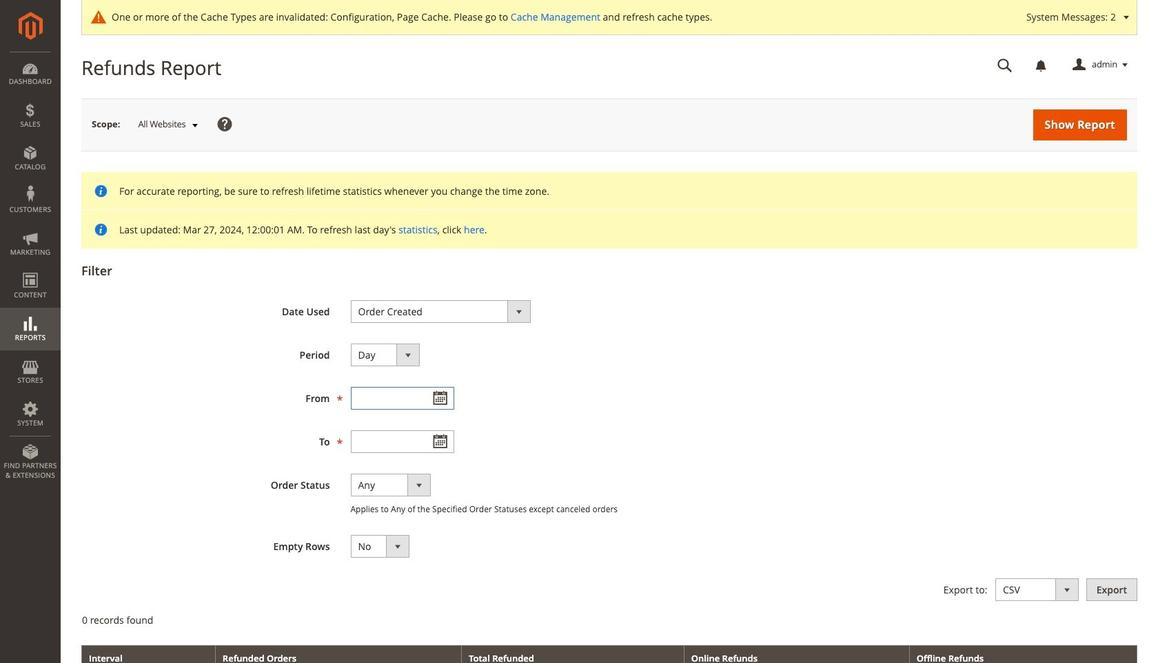 Task type: describe. For each thing, give the bounding box(es) containing it.
magento admin panel image
[[18, 12, 42, 40]]



Task type: locate. For each thing, give the bounding box(es) containing it.
menu bar
[[0, 52, 61, 487]]

None text field
[[351, 387, 454, 410]]

None text field
[[988, 53, 1022, 77], [351, 431, 454, 454], [988, 53, 1022, 77], [351, 431, 454, 454]]



